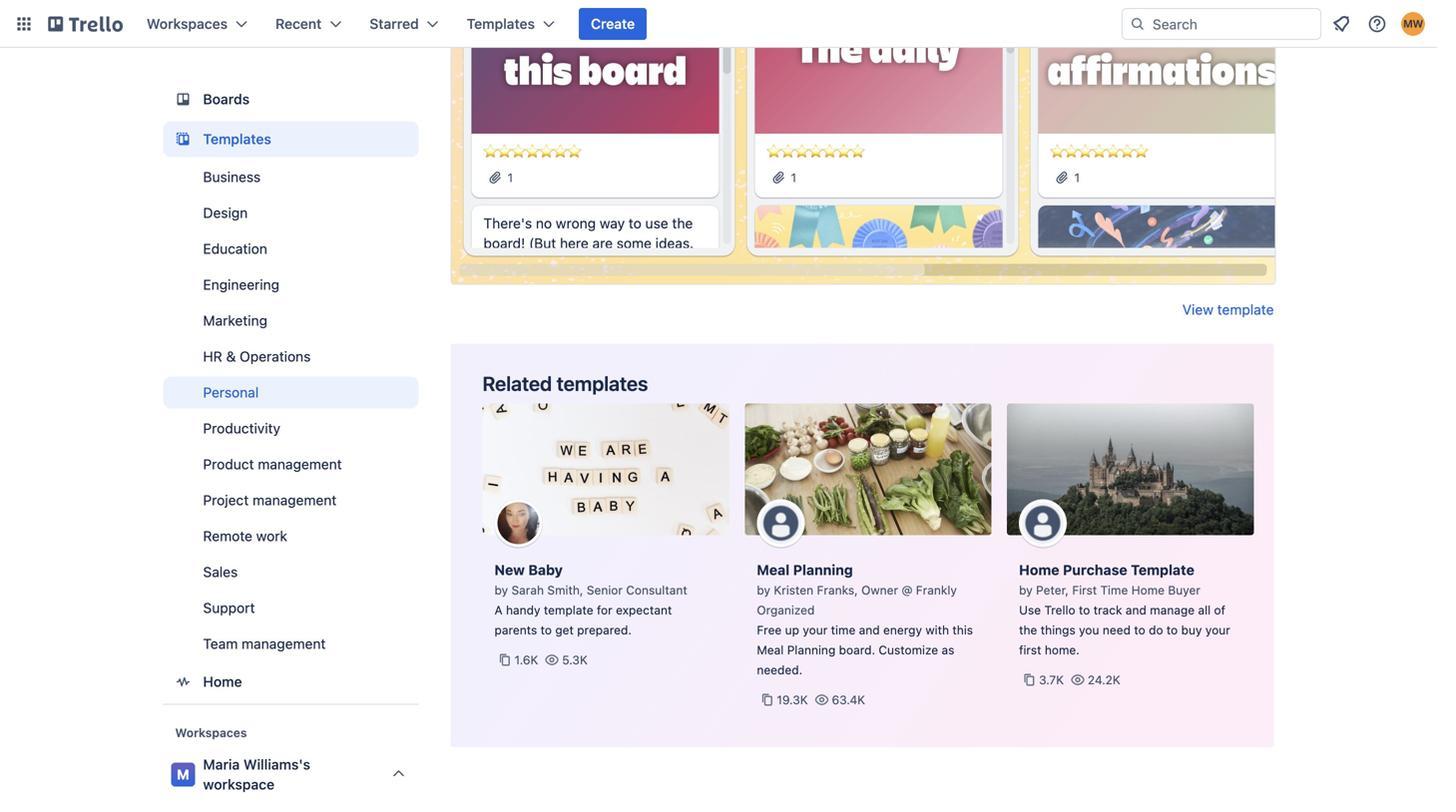 Task type: describe. For each thing, give the bounding box(es) containing it.
recent button
[[264, 8, 354, 40]]

organized
[[757, 604, 815, 618]]

by inside 'home purchase template by peter, first time home buyer use trello to track and manage all of the things you need to do  to buy your first home.'
[[1020, 584, 1033, 598]]

management for product management
[[258, 456, 342, 473]]

hr & operations link
[[163, 341, 419, 373]]

management for project management
[[253, 492, 337, 509]]

time
[[1101, 584, 1129, 598]]

frankly
[[916, 584, 957, 598]]

engineering
[[203, 276, 280, 293]]

design
[[203, 204, 248, 221]]

create
[[591, 15, 635, 32]]

5.3k
[[562, 653, 588, 667]]

management for team management
[[242, 636, 326, 652]]

1 vertical spatial home
[[1132, 584, 1165, 598]]

handy
[[506, 604, 541, 618]]

project
[[203, 492, 249, 509]]

sarah
[[512, 584, 544, 598]]

meal planning by kristen franks, owner @ frankly organized free up your time and energy with this meal planning board. customize as needed.
[[757, 562, 974, 677]]

&
[[226, 348, 236, 365]]

related templates
[[483, 372, 648, 395]]

operations
[[240, 348, 311, 365]]

team management
[[203, 636, 326, 652]]

free
[[757, 624, 782, 638]]

get
[[555, 624, 574, 638]]

to inside 'new baby by sarah smith, senior consultant a handy template for expectant parents to get prepared.'
[[541, 624, 552, 638]]

things
[[1041, 624, 1076, 638]]

team management link
[[163, 628, 419, 660]]

24.2k
[[1088, 673, 1121, 687]]

senior
[[587, 584, 623, 598]]

templates button
[[455, 8, 567, 40]]

1 vertical spatial workspaces
[[175, 726, 247, 740]]

baby
[[529, 562, 563, 579]]

education
[[203, 240, 267, 257]]

peter, first time home buyer image
[[1020, 500, 1067, 548]]

by for new
[[495, 584, 508, 598]]

time
[[831, 624, 856, 638]]

remote work
[[203, 528, 287, 544]]

to right do
[[1167, 624, 1178, 638]]

the
[[1020, 624, 1038, 638]]

1 vertical spatial templates
[[203, 131, 271, 147]]

templates inside popup button
[[467, 15, 535, 32]]

recent
[[276, 15, 322, 32]]

template board image
[[171, 127, 195, 151]]

maria williams's workspace
[[203, 757, 310, 793]]

education link
[[163, 233, 419, 265]]

buyer
[[1169, 584, 1201, 598]]

product
[[203, 456, 254, 473]]

0 notifications image
[[1330, 12, 1354, 36]]

business
[[203, 169, 261, 185]]

and for purchase
[[1126, 604, 1147, 618]]

engineering link
[[163, 269, 419, 301]]

parents
[[495, 624, 537, 638]]

prepared.
[[577, 624, 632, 638]]

home purchase template by peter, first time home buyer use trello to track and manage all of the things you need to do  to buy your first home.
[[1020, 562, 1231, 657]]

purchase
[[1063, 562, 1128, 579]]

peter,
[[1037, 584, 1069, 598]]

trello
[[1045, 604, 1076, 618]]

expectant
[[616, 604, 672, 618]]

personal
[[203, 384, 259, 401]]

first
[[1020, 644, 1042, 657]]

starred button
[[358, 8, 451, 40]]

view template link
[[1183, 300, 1275, 320]]

this
[[953, 624, 974, 638]]

kristen
[[774, 584, 814, 598]]

productivity link
[[163, 413, 419, 445]]

back to home image
[[48, 8, 123, 40]]

remote
[[203, 528, 253, 544]]

sales
[[203, 564, 238, 580]]

consultant
[[626, 584, 688, 598]]

manage
[[1150, 604, 1195, 618]]

product management link
[[163, 449, 419, 481]]

with
[[926, 624, 950, 638]]

personal link
[[163, 377, 419, 409]]

your inside meal planning by kristen franks, owner @ frankly organized free up your time and energy with this meal planning board. customize as needed.
[[803, 624, 828, 638]]

boards
[[203, 91, 250, 107]]

63.4k
[[832, 693, 866, 707]]

kristen franks, owner @ frankly organized image
[[757, 500, 805, 548]]

19.3k
[[777, 693, 808, 707]]

for
[[597, 604, 613, 618]]

board image
[[171, 87, 195, 111]]

team
[[203, 636, 238, 652]]

franks,
[[817, 584, 858, 598]]

hr & operations
[[203, 348, 311, 365]]

buy
[[1182, 624, 1203, 638]]

you
[[1079, 624, 1100, 638]]

workspace
[[203, 777, 275, 793]]

home link
[[163, 664, 419, 700]]

search image
[[1130, 16, 1146, 32]]

remote work link
[[163, 521, 419, 552]]

marketing
[[203, 312, 268, 329]]

1.6k
[[515, 653, 539, 667]]



Task type: locate. For each thing, give the bounding box(es) containing it.
your inside 'home purchase template by peter, first time home buyer use trello to track and manage all of the things you need to do  to buy your first home.'
[[1206, 624, 1231, 638]]

by up 'use'
[[1020, 584, 1033, 598]]

home
[[1020, 562, 1060, 579], [1132, 584, 1165, 598], [203, 674, 242, 690]]

2 horizontal spatial home
[[1132, 584, 1165, 598]]

smith,
[[548, 584, 584, 598]]

0 vertical spatial template
[[1218, 302, 1275, 318]]

1 vertical spatial meal
[[757, 644, 784, 657]]

0 vertical spatial home
[[1020, 562, 1060, 579]]

workspaces inside dropdown button
[[147, 15, 228, 32]]

by inside 'new baby by sarah smith, senior consultant a handy template for expectant parents to get prepared.'
[[495, 584, 508, 598]]

planning down up
[[787, 644, 836, 657]]

0 vertical spatial and
[[1126, 604, 1147, 618]]

2 by from the left
[[757, 584, 771, 598]]

templates
[[557, 372, 648, 395]]

and inside meal planning by kristen franks, owner @ frankly organized free up your time and energy with this meal planning board. customize as needed.
[[859, 624, 880, 638]]

0 vertical spatial meal
[[757, 562, 790, 579]]

templates link
[[163, 121, 419, 157]]

template down smith,
[[544, 604, 594, 618]]

1 your from the left
[[803, 624, 828, 638]]

1 horizontal spatial your
[[1206, 624, 1231, 638]]

by
[[495, 584, 508, 598], [757, 584, 771, 598], [1020, 584, 1033, 598]]

0 vertical spatial planning
[[793, 562, 853, 579]]

by for meal
[[757, 584, 771, 598]]

maria williams (mariawilliams94) image
[[1402, 12, 1426, 36]]

1 meal from the top
[[757, 562, 790, 579]]

0 horizontal spatial and
[[859, 624, 880, 638]]

open information menu image
[[1368, 14, 1388, 34]]

2 your from the left
[[1206, 624, 1231, 638]]

by inside meal planning by kristen franks, owner @ frankly organized free up your time and energy with this meal planning board. customize as needed.
[[757, 584, 771, 598]]

work
[[256, 528, 287, 544]]

planning up franks,
[[793, 562, 853, 579]]

3 by from the left
[[1020, 584, 1033, 598]]

meal down free
[[757, 644, 784, 657]]

to down first
[[1079, 604, 1091, 618]]

1 by from the left
[[495, 584, 508, 598]]

view
[[1183, 302, 1214, 318]]

and for planning
[[859, 624, 880, 638]]

workspaces up maria
[[175, 726, 247, 740]]

track
[[1094, 604, 1123, 618]]

customize
[[879, 644, 939, 657]]

1 horizontal spatial home
[[1020, 562, 1060, 579]]

1 horizontal spatial template
[[1218, 302, 1275, 318]]

of
[[1215, 604, 1226, 618]]

1 vertical spatial management
[[253, 492, 337, 509]]

home up "peter,"
[[1020, 562, 1060, 579]]

template right view
[[1218, 302, 1275, 318]]

first
[[1073, 584, 1098, 598]]

3.7k
[[1040, 673, 1064, 687]]

to
[[1079, 604, 1091, 618], [541, 624, 552, 638], [1135, 624, 1146, 638], [1167, 624, 1178, 638]]

1 horizontal spatial and
[[1126, 604, 1147, 618]]

0 vertical spatial management
[[258, 456, 342, 473]]

boards link
[[163, 81, 419, 117]]

0 horizontal spatial template
[[544, 604, 594, 618]]

up
[[785, 624, 800, 638]]

use
[[1020, 604, 1042, 618]]

0 horizontal spatial home
[[203, 674, 242, 690]]

as
[[942, 644, 955, 657]]

and inside 'home purchase template by peter, first time home buyer use trello to track and manage all of the things you need to do  to buy your first home.'
[[1126, 604, 1147, 618]]

workspaces
[[147, 15, 228, 32], [175, 726, 247, 740]]

home.
[[1045, 644, 1080, 657]]

0 vertical spatial templates
[[467, 15, 535, 32]]

your down of at the right of page
[[1206, 624, 1231, 638]]

new baby by sarah smith, senior consultant a handy template for expectant parents to get prepared.
[[495, 562, 688, 638]]

1 vertical spatial planning
[[787, 644, 836, 657]]

m
[[177, 767, 189, 783]]

templates up business
[[203, 131, 271, 147]]

all
[[1199, 604, 1211, 618]]

template
[[1218, 302, 1275, 318], [544, 604, 594, 618]]

support
[[203, 600, 255, 616]]

by up organized
[[757, 584, 771, 598]]

home for home purchase template by peter, first time home buyer use trello to track and manage all of the things you need to do  to buy your first home.
[[1020, 562, 1060, 579]]

0 horizontal spatial by
[[495, 584, 508, 598]]

new
[[495, 562, 525, 579]]

0 horizontal spatial your
[[803, 624, 828, 638]]

energy
[[884, 624, 923, 638]]

management down "support" link
[[242, 636, 326, 652]]

starred
[[370, 15, 419, 32]]

home down team
[[203, 674, 242, 690]]

your right up
[[803, 624, 828, 638]]

home image
[[171, 670, 195, 694]]

product management
[[203, 456, 342, 473]]

meal
[[757, 562, 790, 579], [757, 644, 784, 657]]

management down product management link
[[253, 492, 337, 509]]

template inside 'view template' link
[[1218, 302, 1275, 318]]

home for home
[[203, 674, 242, 690]]

by up a
[[495, 584, 508, 598]]

productivity
[[203, 420, 281, 437]]

to left do
[[1135, 624, 1146, 638]]

design link
[[163, 197, 419, 229]]

hr
[[203, 348, 222, 365]]

2 vertical spatial management
[[242, 636, 326, 652]]

2 meal from the top
[[757, 644, 784, 657]]

view template
[[1183, 302, 1275, 318]]

2 horizontal spatial by
[[1020, 584, 1033, 598]]

home down template
[[1132, 584, 1165, 598]]

management down the productivity link
[[258, 456, 342, 473]]

template inside 'new baby by sarah smith, senior consultant a handy template for expectant parents to get prepared.'
[[544, 604, 594, 618]]

williams's
[[244, 757, 310, 773]]

1 vertical spatial template
[[544, 604, 594, 618]]

1 vertical spatial and
[[859, 624, 880, 638]]

project management
[[203, 492, 337, 509]]

and up need
[[1126, 604, 1147, 618]]

sarah smith, senior consultant image
[[495, 500, 543, 548]]

project management link
[[163, 485, 419, 517]]

0 horizontal spatial templates
[[203, 131, 271, 147]]

to left get
[[541, 624, 552, 638]]

0 vertical spatial workspaces
[[147, 15, 228, 32]]

sales link
[[163, 556, 419, 588]]

template
[[1131, 562, 1195, 579]]

1 horizontal spatial templates
[[467, 15, 535, 32]]

meal up kristen
[[757, 562, 790, 579]]

do
[[1149, 624, 1164, 638]]

2 vertical spatial home
[[203, 674, 242, 690]]

board.
[[839, 644, 876, 657]]

related
[[483, 372, 552, 395]]

support link
[[163, 592, 419, 624]]

and
[[1126, 604, 1147, 618], [859, 624, 880, 638]]

primary element
[[0, 0, 1438, 48]]

need
[[1103, 624, 1131, 638]]

Search field
[[1146, 9, 1321, 39]]

templates right the starred dropdown button
[[467, 15, 535, 32]]

needed.
[[757, 663, 803, 677]]

owner
[[862, 584, 899, 598]]

and up board.
[[859, 624, 880, 638]]

workspaces up board icon
[[147, 15, 228, 32]]

workspaces button
[[135, 8, 260, 40]]

1 horizontal spatial by
[[757, 584, 771, 598]]

maria
[[203, 757, 240, 773]]



Task type: vqa. For each thing, say whether or not it's contained in the screenshot.
the top Create from template… icon
no



